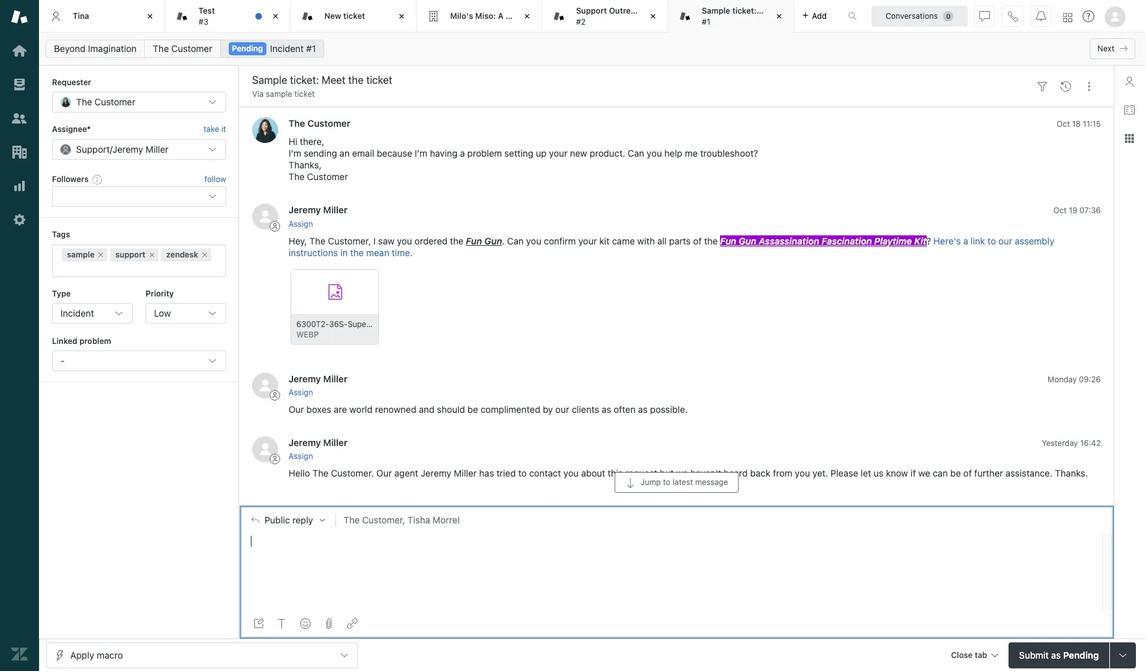 Task type: describe. For each thing, give the bounding box(es) containing it.
add
[[813, 11, 827, 20]]

new ticket tab
[[291, 0, 417, 33]]

close
[[952, 650, 973, 660]]

oct for hey, the customer, i saw you ordered the
[[1054, 206, 1067, 216]]

close image for "tab" containing sample ticket: meet the ticket
[[773, 10, 786, 23]]

help
[[665, 148, 683, 159]]

support outreach #2
[[576, 6, 645, 26]]

0 vertical spatial the customer link
[[144, 40, 221, 58]]

0 horizontal spatial our
[[556, 404, 570, 415]]

are
[[334, 404, 347, 415]]

jump to latest message button
[[615, 472, 739, 493]]

the inside requester element
[[76, 96, 92, 108]]

1 i'm from the left
[[289, 148, 301, 159]]

test #3
[[199, 6, 215, 26]]

submit as pending
[[1020, 649, 1100, 660]]

complimented
[[481, 404, 541, 415]]

confirm
[[544, 235, 576, 246]]

0 horizontal spatial as
[[602, 404, 612, 415]]

1 vertical spatial sample
[[67, 249, 95, 259]]

0 vertical spatial of
[[694, 235, 702, 246]]

hello
[[289, 468, 310, 479]]

reply
[[293, 515, 313, 525]]

via
[[252, 89, 264, 99]]

2 horizontal spatial as
[[1052, 649, 1061, 660]]

linked
[[52, 336, 77, 346]]

beyond imagination
[[54, 43, 137, 54]]

tags
[[52, 230, 70, 239]]

zendesk image
[[11, 646, 28, 663]]

miller for hello the assign button
[[323, 437, 348, 448]]

can inside hi there, i'm sending an email because i'm having a problem setting up your new product. can you help me troubleshoot? thanks, the customer
[[628, 148, 645, 159]]

the customer inside secondary element
[[153, 43, 212, 54]]

jeremy miller link for boxes
[[289, 373, 348, 384]]

1 jeremy miller link from the top
[[289, 204, 348, 216]]

#3
[[199, 17, 209, 26]]

3 close image from the left
[[521, 10, 534, 23]]

customer inside secondary element
[[171, 43, 212, 54]]

beyond imagination link
[[46, 40, 145, 58]]

having
[[430, 148, 458, 159]]

request
[[626, 468, 658, 479]]

hi
[[289, 136, 298, 147]]

customer inside requester element
[[95, 96, 136, 108]]

and
[[419, 404, 435, 415]]

next button
[[1090, 38, 1136, 59]]

webp
[[297, 329, 319, 339]]

hey, the customer, i saw you ordered the fun gun . can you confirm your kit came with all parts of the fun gun assassination fascination playtime kit ?
[[289, 235, 934, 246]]

jeremy miller link for the
[[289, 437, 348, 448]]

customer context image
[[1125, 76, 1135, 86]]

customer inside hi there, i'm sending an email because i'm having a problem setting up your new product. can you help me troubleshoot? thanks, the customer
[[307, 171, 348, 182]]

our boxes are world renowned and should be complimented by our clients as often as possible.
[[289, 404, 688, 415]]

assign button for hello
[[289, 451, 313, 463]]

ticket inside tab
[[344, 11, 365, 21]]

jump
[[641, 477, 661, 487]]

followers
[[52, 174, 89, 184]]

oct 19 07:36
[[1054, 206, 1102, 216]]

tina tab
[[39, 0, 165, 33]]

ticket inside sample ticket: meet the ticket #1
[[795, 6, 817, 16]]

all
[[658, 235, 667, 246]]

jeremy inside assignee* element
[[113, 144, 143, 155]]

tab containing test
[[165, 0, 291, 33]]

19
[[1070, 206, 1078, 216]]

me
[[685, 148, 698, 159]]

the up hi
[[289, 118, 305, 129]]

can
[[933, 468, 948, 479]]

low button
[[146, 303, 226, 324]]

remove image
[[97, 251, 105, 259]]

follow
[[205, 174, 226, 184]]

events image
[[1061, 81, 1072, 91]]

1 horizontal spatial as
[[638, 404, 648, 415]]

miller left has
[[454, 468, 477, 479]]

0 horizontal spatial ticket
[[295, 89, 315, 99]]

apply
[[70, 649, 94, 660]]

1 vertical spatial of
[[964, 468, 972, 479]]

saw
[[378, 235, 395, 246]]

instructions
[[289, 247, 338, 258]]

0 horizontal spatial our
[[289, 404, 304, 415]]

tab
[[975, 650, 988, 660]]

format text image
[[277, 618, 287, 629]]

tabs tab list
[[39, 0, 835, 33]]

1 fun from the left
[[466, 235, 482, 246]]

in
[[341, 247, 348, 258]]

1 gun from the left
[[485, 235, 502, 246]]

1 we from the left
[[677, 468, 688, 479]]

a inside here's a link to our assembly instructions in the mean time.
[[964, 235, 969, 246]]

2 tab from the left
[[417, 0, 543, 33]]

yet.
[[813, 468, 829, 479]]

your inside hi there, i'm sending an email because i'm having a problem setting up your new product. can you help me troubleshoot? thanks, the customer
[[549, 148, 568, 159]]

2 i'm from the left
[[415, 148, 428, 159]]

setting
[[505, 148, 534, 159]]

beyond
[[54, 43, 86, 54]]

conversations button
[[872, 6, 968, 26]]

you left the yet.
[[795, 468, 811, 479]]

take
[[204, 124, 219, 134]]

1 horizontal spatial our
[[377, 468, 392, 479]]

a inside hi there, i'm sending an email because i'm having a problem setting up your new product. can you help me troubleshoot? thanks, the customer
[[460, 148, 465, 159]]

tab containing sample ticket: meet the ticket
[[668, 0, 817, 33]]

assign for hello
[[289, 451, 313, 461]]

requester
[[52, 77, 91, 87]]

by
[[543, 404, 553, 415]]

contact
[[529, 468, 561, 479]]

the inside hi there, i'm sending an email because i'm having a problem setting up your new product. can you help me troubleshoot? thanks, the customer
[[289, 171, 305, 182]]

1 avatar image from the top
[[252, 117, 278, 143]]

avatar image for the's jeremy miller link
[[252, 436, 278, 462]]

jeremy for avatar corresponding to jeremy miller link associated with boxes
[[289, 373, 321, 384]]

1 horizontal spatial pending
[[1064, 649, 1100, 660]]

filter image
[[1038, 81, 1048, 91]]

tried
[[497, 468, 516, 479]]

customer, inside button
[[362, 514, 405, 525]]

if
[[911, 468, 916, 479]]

us
[[874, 468, 884, 479]]

should
[[437, 404, 465, 415]]

ticket actions image
[[1085, 81, 1095, 91]]

agent
[[395, 468, 418, 479]]

test
[[199, 6, 215, 16]]

conversationlabel log
[[239, 107, 1115, 506]]

Subject field
[[250, 72, 1029, 88]]

i
[[374, 235, 376, 246]]

button displays agent's chat status as invisible. image
[[980, 11, 990, 21]]

parts
[[670, 235, 691, 246]]

link
[[971, 235, 986, 246]]

avatar image for jeremy miller link associated with boxes
[[252, 372, 278, 398]]

assassination
[[759, 235, 820, 246]]

linked problem element
[[52, 351, 226, 372]]

yesterday
[[1043, 438, 1079, 448]]

ordered
[[415, 235, 448, 246]]

hello the customer. our agent jeremy miller has tried to contact you about this request but we haven't heard back from you yet. please let us know if we can be of further assistance. thanks.
[[289, 468, 1089, 479]]

main element
[[0, 0, 39, 671]]

?
[[927, 235, 932, 246]]

insert emojis image
[[300, 618, 311, 629]]

via sample ticket
[[252, 89, 315, 99]]

1 vertical spatial can
[[507, 235, 524, 246]]

close image for new ticket tab
[[395, 10, 408, 23]]

miller inside assignee* element
[[146, 144, 169, 155]]

because
[[377, 148, 412, 159]]

submit
[[1020, 649, 1049, 660]]

1 horizontal spatial be
[[951, 468, 961, 479]]

add attachment image
[[324, 618, 334, 629]]

oct for hi there,
[[1057, 119, 1071, 129]]

Oct 18 11:15 text field
[[1057, 119, 1102, 129]]

4 close image from the left
[[647, 10, 660, 23]]

jump to latest message
[[641, 477, 729, 487]]

the right parts
[[705, 235, 718, 246]]

reporting image
[[11, 178, 28, 194]]

from
[[773, 468, 793, 479]]

Monday 09:26 text field
[[1048, 374, 1102, 384]]

fascination
[[822, 235, 873, 246]]

incident button
[[52, 303, 133, 324]]

assembly
[[1015, 235, 1055, 246]]

assignee*
[[52, 124, 91, 134]]

you left about
[[564, 468, 579, 479]]

notifications image
[[1037, 11, 1047, 21]]

support for #2
[[576, 6, 607, 16]]

09:26
[[1080, 374, 1102, 384]]

problem inside hi there, i'm sending an email because i'm having a problem setting up your new product. can you help me troubleshoot? thanks, the customer
[[468, 148, 502, 159]]

the customer inside conversationlabel log
[[289, 118, 351, 129]]

type
[[52, 288, 71, 298]]

new
[[570, 148, 588, 159]]

secondary element
[[39, 36, 1146, 62]]



Task type: locate. For each thing, give the bounding box(es) containing it.
1 assign button from the top
[[289, 218, 313, 230]]

jeremy miller assign
[[289, 204, 348, 229], [289, 373, 348, 397], [289, 437, 348, 461]]

1 horizontal spatial fun
[[721, 235, 737, 246]]

jeremy for the's jeremy miller link avatar
[[289, 437, 321, 448]]

2 vertical spatial the customer
[[289, 118, 351, 129]]

0 vertical spatial jeremy miller assign
[[289, 204, 348, 229]]

zendesk support image
[[11, 8, 28, 25]]

ticket:
[[733, 6, 757, 16]]

hide composer image
[[672, 500, 682, 511]]

3 assign button from the top
[[289, 451, 313, 463]]

1 horizontal spatial our
[[999, 235, 1013, 246]]

morrel
[[433, 514, 460, 525]]

follow button
[[205, 174, 226, 185]]

1 horizontal spatial your
[[579, 235, 597, 246]]

close image left #2
[[521, 10, 534, 23]]

jeremy down requester element on the left top of page
[[113, 144, 143, 155]]

to right jump
[[663, 477, 671, 487]]

knowledge image
[[1125, 105, 1135, 115]]

0 horizontal spatial sample
[[67, 249, 95, 259]]

draft mode image
[[254, 618, 264, 629]]

the right hello
[[313, 468, 329, 479]]

1 horizontal spatial problem
[[468, 148, 502, 159]]

assign
[[289, 219, 313, 229], [289, 388, 313, 397], [289, 451, 313, 461]]

assign for our
[[289, 388, 313, 397]]

can right product.
[[628, 148, 645, 159]]

close image right 'new ticket'
[[395, 10, 408, 23]]

customers image
[[11, 110, 28, 127]]

jeremy miller assign up boxes
[[289, 373, 348, 397]]

heard
[[724, 468, 748, 479]]

1 horizontal spatial sample
[[266, 89, 292, 99]]

0 vertical spatial a
[[460, 148, 465, 159]]

be right "can"
[[951, 468, 961, 479]]

apply macro
[[70, 649, 123, 660]]

2 close image from the left
[[269, 10, 282, 23]]

1 vertical spatial pending
[[1064, 649, 1100, 660]]

incident for incident #1
[[270, 43, 304, 54]]

1 horizontal spatial can
[[628, 148, 645, 159]]

2 jeremy miller assign from the top
[[289, 373, 348, 397]]

miller up the in
[[323, 204, 348, 216]]

the inside button
[[344, 514, 360, 525]]

0 horizontal spatial to
[[519, 468, 527, 479]]

the customer link
[[144, 40, 221, 58], [289, 118, 351, 129]]

the customer inside requester element
[[76, 96, 136, 108]]

the customer
[[153, 43, 212, 54], [76, 96, 136, 108], [289, 118, 351, 129]]

email
[[352, 148, 375, 159]]

info on adding followers image
[[93, 174, 103, 185]]

tab
[[165, 0, 291, 33], [417, 0, 543, 33], [543, 0, 668, 33], [668, 0, 817, 33]]

as left often
[[602, 404, 612, 415]]

back
[[751, 468, 771, 479]]

jeremy for avatar related to 1st jeremy miller link
[[289, 204, 321, 216]]

0 horizontal spatial close image
[[395, 10, 408, 23]]

Yesterday 16:42 text field
[[1043, 438, 1102, 448]]

2 horizontal spatial to
[[988, 235, 997, 246]]

jeremy miller assign up hey,
[[289, 204, 348, 229]]

customer down sending
[[307, 171, 348, 182]]

the customer link down '#3'
[[144, 40, 221, 58]]

1 horizontal spatial remove image
[[201, 251, 209, 259]]

0 horizontal spatial problem
[[79, 336, 111, 346]]

assign button up hey,
[[289, 218, 313, 230]]

customer
[[171, 43, 212, 54], [95, 96, 136, 108], [308, 118, 351, 129], [307, 171, 348, 182]]

the customer up there,
[[289, 118, 351, 129]]

#1 inside secondary element
[[306, 43, 316, 54]]

incident for incident
[[60, 308, 94, 319]]

1 horizontal spatial a
[[964, 235, 969, 246]]

0 horizontal spatial we
[[677, 468, 688, 479]]

0 vertical spatial assign
[[289, 219, 313, 229]]

tab containing support outreach
[[543, 0, 668, 33]]

oct
[[1057, 119, 1071, 129], [1054, 206, 1067, 216]]

apps image
[[1125, 133, 1135, 144]]

organizations image
[[11, 144, 28, 161]]

new ticket
[[325, 11, 365, 21]]

next
[[1098, 44, 1115, 53]]

pending left displays possible ticket submission types image
[[1064, 649, 1100, 660]]

2 horizontal spatial the customer
[[289, 118, 351, 129]]

support inside assignee* element
[[76, 144, 110, 155]]

2 fun from the left
[[721, 235, 737, 246]]

monday
[[1048, 374, 1077, 384]]

2 assign from the top
[[289, 388, 313, 397]]

customer, left tisha
[[362, 514, 405, 525]]

miller
[[146, 144, 169, 155], [323, 204, 348, 216], [323, 373, 348, 384], [323, 437, 348, 448], [454, 468, 477, 479]]

0 horizontal spatial the customer
[[76, 96, 136, 108]]

1 assign from the top
[[289, 219, 313, 229]]

displays possible ticket submission types image
[[1118, 650, 1129, 660]]

0 horizontal spatial #1
[[306, 43, 316, 54]]

close image inside "tab"
[[773, 10, 786, 23]]

our inside here's a link to our assembly instructions in the mean time.
[[999, 235, 1013, 246]]

0 vertical spatial can
[[628, 148, 645, 159]]

the up instructions
[[310, 235, 326, 246]]

oct 18 11:15
[[1057, 119, 1102, 129]]

1 vertical spatial a
[[964, 235, 969, 246]]

#1 inside sample ticket: meet the ticket #1
[[702, 17, 711, 26]]

1 vertical spatial customer,
[[362, 514, 405, 525]]

our
[[289, 404, 304, 415], [377, 468, 392, 479]]

2 vertical spatial jeremy miller assign
[[289, 437, 348, 461]]

clients
[[572, 404, 600, 415]]

admin image
[[11, 211, 28, 228]]

2 vertical spatial assign button
[[289, 451, 313, 463]]

thanks,
[[289, 160, 322, 171]]

remove image right zendesk on the top of page
[[201, 251, 209, 259]]

the inside secondary element
[[153, 43, 169, 54]]

ticket
[[795, 6, 817, 16], [344, 11, 365, 21], [295, 89, 315, 99]]

can
[[628, 148, 645, 159], [507, 235, 524, 246]]

1 vertical spatial problem
[[79, 336, 111, 346]]

ticket right meet
[[795, 6, 817, 16]]

miller right /
[[146, 144, 169, 155]]

as right submit
[[1052, 649, 1061, 660]]

further
[[975, 468, 1004, 479]]

to right the link
[[988, 235, 997, 246]]

boxes
[[307, 404, 331, 415]]

came
[[612, 235, 635, 246]]

gun left assassination
[[739, 235, 757, 246]]

incident inside incident popup button
[[60, 308, 94, 319]]

1 vertical spatial the customer
[[76, 96, 136, 108]]

add link (cmd k) image
[[347, 618, 358, 629]]

views image
[[11, 76, 28, 93]]

0 vertical spatial our
[[289, 404, 304, 415]]

customer down '#3'
[[171, 43, 212, 54]]

jeremy up boxes
[[289, 373, 321, 384]]

problem left the setting
[[468, 148, 502, 159]]

haven't
[[691, 468, 722, 479]]

close image inside new ticket tab
[[395, 10, 408, 23]]

4 avatar image from the top
[[252, 436, 278, 462]]

you inside hi there, i'm sending an email because i'm having a problem setting up your new product. can you help me troubleshoot? thanks, the customer
[[647, 148, 662, 159]]

hi there, i'm sending an email because i'm having a problem setting up your new product. can you help me troubleshoot? thanks, the customer
[[289, 136, 759, 182]]

0 vertical spatial jeremy miller link
[[289, 204, 348, 216]]

an
[[340, 148, 350, 159]]

be right should
[[468, 404, 478, 415]]

0 horizontal spatial support
[[76, 144, 110, 155]]

a right having
[[460, 148, 465, 159]]

assign up hello
[[289, 451, 313, 461]]

close image
[[143, 10, 156, 23], [269, 10, 282, 23], [521, 10, 534, 23], [647, 10, 660, 23]]

0 vertical spatial assign button
[[289, 218, 313, 230]]

your left kit
[[579, 235, 597, 246]]

1 horizontal spatial incident
[[270, 43, 304, 54]]

zendesk products image
[[1064, 13, 1073, 22]]

1 horizontal spatial support
[[576, 6, 607, 16]]

our left boxes
[[289, 404, 304, 415]]

#1 down sample at the top of page
[[702, 17, 711, 26]]

meet
[[759, 6, 778, 16]]

0 vertical spatial your
[[549, 148, 568, 159]]

to right tried
[[519, 468, 527, 479]]

requester element
[[52, 92, 226, 113]]

.
[[502, 235, 505, 246]]

pending left incident #1
[[232, 44, 263, 53]]

Public reply composer text field
[[246, 534, 1099, 561]]

oct left 19
[[1054, 206, 1067, 216]]

hey,
[[289, 235, 307, 246]]

assignee* element
[[52, 139, 226, 160]]

4 tab from the left
[[668, 0, 817, 33]]

renowned
[[375, 404, 417, 415]]

support / jeremy miller
[[76, 144, 169, 155]]

the customer down '#3'
[[153, 43, 212, 54]]

2 vertical spatial jeremy miller link
[[289, 437, 348, 448]]

0 vertical spatial our
[[999, 235, 1013, 246]]

world
[[350, 404, 373, 415]]

close image inside tina 'tab'
[[143, 10, 156, 23]]

miller down are
[[323, 437, 348, 448]]

latest
[[673, 477, 693, 487]]

has
[[479, 468, 494, 479]]

we right if
[[919, 468, 931, 479]]

there,
[[300, 136, 325, 147]]

ticket right new on the top left of page
[[344, 11, 365, 21]]

up
[[536, 148, 547, 159]]

our right the link
[[999, 235, 1013, 246]]

get help image
[[1083, 10, 1095, 22]]

we right but
[[677, 468, 688, 479]]

0 horizontal spatial be
[[468, 404, 478, 415]]

2 horizontal spatial ticket
[[795, 6, 817, 16]]

take it
[[204, 124, 226, 134]]

0 horizontal spatial incident
[[60, 308, 94, 319]]

1 jeremy miller assign from the top
[[289, 204, 348, 229]]

gun right the 'ordered'
[[485, 235, 502, 246]]

remove image
[[148, 251, 156, 259], [201, 251, 209, 259]]

1 vertical spatial jeremy miller assign
[[289, 373, 348, 397]]

0 horizontal spatial i'm
[[289, 148, 301, 159]]

problem down incident popup button
[[79, 336, 111, 346]]

followers element
[[52, 186, 226, 207]]

0 vertical spatial customer,
[[328, 235, 371, 246]]

2 avatar image from the top
[[252, 204, 278, 230]]

mean
[[366, 247, 390, 258]]

1 tab from the left
[[165, 0, 291, 33]]

you up the 'time.'
[[397, 235, 412, 246]]

i'm down hi
[[289, 148, 301, 159]]

0 horizontal spatial the customer link
[[144, 40, 221, 58]]

support up #2
[[576, 6, 607, 16]]

sending
[[304, 148, 337, 159]]

jeremy miller assign for boxes
[[289, 373, 348, 397]]

1 horizontal spatial close image
[[773, 10, 786, 23]]

support for jeremy
[[76, 144, 110, 155]]

customer up there,
[[308, 118, 351, 129]]

incident down the type
[[60, 308, 94, 319]]

your
[[549, 148, 568, 159], [579, 235, 597, 246]]

3 assign from the top
[[289, 451, 313, 461]]

incident
[[270, 43, 304, 54], [60, 308, 94, 319]]

3 avatar image from the top
[[252, 372, 278, 398]]

2 remove image from the left
[[201, 251, 209, 259]]

customer up /
[[95, 96, 136, 108]]

1 vertical spatial assign
[[289, 388, 313, 397]]

our left agent
[[377, 468, 392, 479]]

1 vertical spatial our
[[556, 404, 570, 415]]

1 vertical spatial our
[[377, 468, 392, 479]]

0 vertical spatial pending
[[232, 44, 263, 53]]

the inside here's a link to our assembly instructions in the mean time.
[[350, 247, 364, 258]]

you left confirm
[[527, 235, 542, 246]]

to inside button
[[663, 477, 671, 487]]

remove image for support
[[148, 251, 156, 259]]

the right imagination
[[153, 43, 169, 54]]

the
[[153, 43, 169, 54], [76, 96, 92, 108], [289, 118, 305, 129], [289, 171, 305, 182], [310, 235, 326, 246], [313, 468, 329, 479], [344, 514, 360, 525]]

18
[[1073, 119, 1081, 129]]

about
[[581, 468, 606, 479]]

close image
[[395, 10, 408, 23], [773, 10, 786, 23]]

0 horizontal spatial a
[[460, 148, 465, 159]]

2 close image from the left
[[773, 10, 786, 23]]

our
[[999, 235, 1013, 246], [556, 404, 570, 415]]

1 vertical spatial jeremy miller link
[[289, 373, 348, 384]]

0 horizontal spatial can
[[507, 235, 524, 246]]

assign button up boxes
[[289, 387, 313, 399]]

new
[[325, 11, 341, 21]]

time.
[[392, 247, 413, 258]]

0 horizontal spatial of
[[694, 235, 702, 246]]

low
[[154, 308, 171, 319]]

as right often
[[638, 404, 648, 415]]

the down requester
[[76, 96, 92, 108]]

2 gun from the left
[[739, 235, 757, 246]]

jeremy up hey,
[[289, 204, 321, 216]]

incident up via sample ticket
[[270, 43, 304, 54]]

support inside support outreach #2
[[576, 6, 607, 16]]

16:42
[[1081, 438, 1102, 448]]

1 horizontal spatial the customer
[[153, 43, 212, 54]]

assign button up hello
[[289, 451, 313, 463]]

here's a link to our assembly instructions in the mean time. link
[[289, 235, 1055, 258]]

of right parts
[[694, 235, 702, 246]]

your right up
[[549, 148, 568, 159]]

close image right ticket:
[[773, 10, 786, 23]]

it
[[222, 124, 226, 134]]

take it button
[[204, 123, 226, 136]]

ticket right 'via'
[[295, 89, 315, 99]]

1 vertical spatial incident
[[60, 308, 94, 319]]

0 horizontal spatial remove image
[[148, 251, 156, 259]]

1 horizontal spatial to
[[663, 477, 671, 487]]

the right meet
[[780, 6, 793, 16]]

close tab
[[952, 650, 988, 660]]

jeremy miller assign up hello
[[289, 437, 348, 461]]

0 vertical spatial the customer
[[153, 43, 212, 54]]

1 horizontal spatial we
[[919, 468, 931, 479]]

0 vertical spatial #1
[[702, 17, 711, 26]]

/
[[110, 144, 113, 155]]

0 vertical spatial sample
[[266, 89, 292, 99]]

1 vertical spatial #1
[[306, 43, 316, 54]]

thanks.
[[1056, 468, 1089, 479]]

remove image right support
[[148, 251, 156, 259]]

1 vertical spatial oct
[[1054, 206, 1067, 216]]

1 vertical spatial assign button
[[289, 387, 313, 399]]

3 tab from the left
[[543, 0, 668, 33]]

the customer down requester
[[76, 96, 136, 108]]

with
[[638, 235, 655, 246]]

0 horizontal spatial gun
[[485, 235, 502, 246]]

a left the link
[[964, 235, 969, 246]]

assign button for our
[[289, 387, 313, 399]]

jeremy miller link up boxes
[[289, 373, 348, 384]]

the right the in
[[350, 247, 364, 258]]

incident inside secondary element
[[270, 43, 304, 54]]

support
[[576, 6, 607, 16], [76, 144, 110, 155]]

macro
[[97, 649, 123, 660]]

close image up incident #1
[[269, 10, 282, 23]]

please
[[831, 468, 859, 479]]

jeremy miller assign for the
[[289, 437, 348, 461]]

miller for the assign button associated with our
[[323, 373, 348, 384]]

jeremy
[[113, 144, 143, 155], [289, 204, 321, 216], [289, 373, 321, 384], [289, 437, 321, 448], [421, 468, 452, 479]]

1 horizontal spatial ticket
[[344, 11, 365, 21]]

1 horizontal spatial the customer link
[[289, 118, 351, 129]]

0 vertical spatial oct
[[1057, 119, 1071, 129]]

assign up hey,
[[289, 219, 313, 229]]

close image left '#3'
[[143, 10, 156, 23]]

customer, inside conversationlabel log
[[328, 235, 371, 246]]

assign up boxes
[[289, 388, 313, 397]]

jeremy right agent
[[421, 468, 452, 479]]

0 vertical spatial problem
[[468, 148, 502, 159]]

to inside here's a link to our assembly instructions in the mean time.
[[988, 235, 997, 246]]

1 vertical spatial support
[[76, 144, 110, 155]]

0 vertical spatial support
[[576, 6, 607, 16]]

public reply button
[[240, 506, 335, 534]]

1 vertical spatial the customer link
[[289, 118, 351, 129]]

Oct 19 07:36 text field
[[1054, 206, 1102, 216]]

sample left remove icon
[[67, 249, 95, 259]]

linked problem
[[52, 336, 111, 346]]

1 close image from the left
[[395, 10, 408, 23]]

the inside sample ticket: meet the ticket #1
[[780, 6, 793, 16]]

i'm left having
[[415, 148, 428, 159]]

sample right 'via'
[[266, 89, 292, 99]]

2 we from the left
[[919, 468, 931, 479]]

1 horizontal spatial i'm
[[415, 148, 428, 159]]

miller up are
[[323, 373, 348, 384]]

0 horizontal spatial pending
[[232, 44, 263, 53]]

customer,
[[328, 235, 371, 246], [362, 514, 405, 525]]

3 jeremy miller assign from the top
[[289, 437, 348, 461]]

support
[[115, 249, 146, 259]]

1 horizontal spatial gun
[[739, 235, 757, 246]]

pending inside secondary element
[[232, 44, 263, 53]]

1 horizontal spatial of
[[964, 468, 972, 479]]

#1 up via sample ticket
[[306, 43, 316, 54]]

2 assign button from the top
[[289, 387, 313, 399]]

0 vertical spatial incident
[[270, 43, 304, 54]]

jeremy miller link up hey,
[[289, 204, 348, 216]]

support down assignee*
[[76, 144, 110, 155]]

our right by
[[556, 404, 570, 415]]

0 vertical spatial be
[[468, 404, 478, 415]]

miller for 1st the assign button
[[323, 204, 348, 216]]

jeremy up hello
[[289, 437, 321, 448]]

0 horizontal spatial your
[[549, 148, 568, 159]]

1 vertical spatial be
[[951, 468, 961, 479]]

fun right parts
[[721, 235, 737, 246]]

11:15
[[1084, 119, 1102, 129]]

get started image
[[11, 42, 28, 59]]

the down thanks,
[[289, 171, 305, 182]]

the customer link up there,
[[289, 118, 351, 129]]

3 jeremy miller link from the top
[[289, 437, 348, 448]]

to
[[988, 235, 997, 246], [519, 468, 527, 479], [663, 477, 671, 487]]

pending
[[232, 44, 263, 53], [1064, 649, 1100, 660]]

can right .
[[507, 235, 524, 246]]

the down customer.
[[344, 514, 360, 525]]

of left further on the bottom right of the page
[[964, 468, 972, 479]]

close image right outreach
[[647, 10, 660, 23]]

a
[[460, 148, 465, 159], [964, 235, 969, 246]]

sample
[[702, 6, 731, 16]]

1 horizontal spatial #1
[[702, 17, 711, 26]]

2 vertical spatial assign
[[289, 451, 313, 461]]

jeremy miller link down boxes
[[289, 437, 348, 448]]

remove image for zendesk
[[201, 251, 209, 259]]

0 horizontal spatial fun
[[466, 235, 482, 246]]

2 jeremy miller link from the top
[[289, 373, 348, 384]]

customer, up the in
[[328, 235, 371, 246]]

avatar image
[[252, 117, 278, 143], [252, 204, 278, 230], [252, 372, 278, 398], [252, 436, 278, 462]]

webp link
[[291, 269, 380, 345]]

the right the 'ordered'
[[450, 235, 464, 246]]

1 remove image from the left
[[148, 251, 156, 259]]

1 close image from the left
[[143, 10, 156, 23]]

1 vertical spatial your
[[579, 235, 597, 246]]

you left help
[[647, 148, 662, 159]]

tina
[[73, 11, 89, 21]]

customer.
[[331, 468, 374, 479]]

avatar image for 1st jeremy miller link
[[252, 204, 278, 230]]

conversations
[[886, 11, 939, 20]]



Task type: vqa. For each thing, say whether or not it's contained in the screenshot.
the Open Sample ticket: Meet the ticket #1 • The Customer
no



